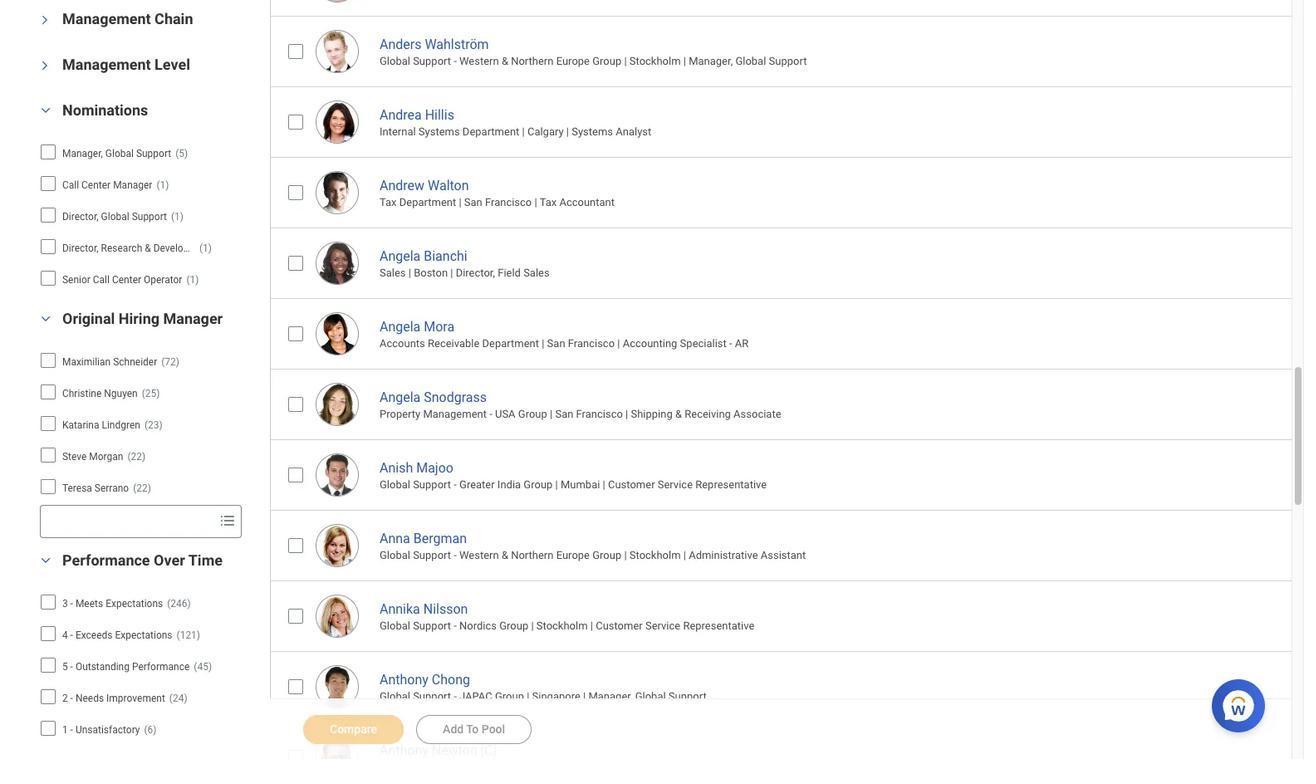 Task type: vqa. For each thing, say whether or not it's contained in the screenshot.
Representative in the Anish Majoo list item
yes



Task type: describe. For each thing, give the bounding box(es) containing it.
prompts image
[[218, 511, 238, 531]]

meets
[[76, 598, 103, 610]]

1 horizontal spatial call
[[93, 274, 110, 286]]

(1) for senior call center operator
[[187, 274, 199, 286]]

& inside "nominations" tree
[[145, 242, 151, 254]]

manager, inside "nominations" tree
[[62, 148, 103, 159]]

expectations for 3 - meets expectations
[[106, 598, 163, 610]]

annika
[[380, 602, 420, 617]]

(1) for director, global support
[[171, 211, 184, 222]]

1 systems from the left
[[419, 126, 460, 138]]

(25)
[[142, 388, 160, 399]]

director, for director, research & development
[[62, 242, 99, 254]]

(23)
[[145, 419, 163, 431]]

representative inside 'annika nilsson' list item
[[684, 620, 755, 633]]

3
[[62, 598, 68, 610]]

katarina lindgren
[[62, 419, 140, 431]]

(45)
[[194, 661, 212, 673]]

assistant
[[761, 550, 806, 562]]

- right the 2
[[70, 693, 73, 704]]

0 vertical spatial performance
[[62, 552, 150, 569]]

field
[[498, 267, 521, 279]]

associate
[[734, 408, 782, 421]]

[c]
[[481, 743, 497, 759]]

- inside the anthony chong list item
[[454, 691, 457, 703]]

anna bergman link
[[380, 528, 467, 547]]

director, research & development
[[62, 242, 212, 254]]

angela for angela snodgrass
[[380, 390, 421, 405]]

(22) for steve morgan
[[128, 451, 146, 463]]

sales   |   boston   |   director, field sales
[[380, 267, 550, 279]]

(5)
[[176, 148, 188, 159]]

accounting
[[623, 338, 678, 350]]

anish majoo
[[380, 460, 454, 476]]

development
[[153, 242, 212, 254]]

senior
[[62, 274, 90, 286]]

manager, inside anders wahlström list item
[[689, 55, 733, 67]]

andrea hillis link
[[380, 104, 455, 123]]

andrea hillis list item
[[270, 86, 1305, 157]]

teresa
[[62, 483, 92, 494]]

(121)
[[177, 630, 200, 641]]

accounts
[[380, 338, 425, 350]]

receivable
[[428, 338, 480, 350]]

over
[[154, 552, 185, 569]]

original
[[62, 310, 115, 327]]

andrew walton link
[[380, 174, 469, 193]]

anders
[[380, 36, 422, 52]]

level
[[155, 55, 190, 73]]

andrew
[[380, 178, 425, 193]]

2 - needs improvement
[[62, 693, 165, 704]]

chevron down image for management
[[39, 10, 51, 30]]

1 - unsatisfactory
[[62, 724, 140, 736]]

(72)
[[161, 356, 180, 368]]

(24)
[[169, 693, 187, 704]]

performance over time group
[[30, 551, 262, 747]]

maximilian schneider
[[62, 356, 157, 368]]

group inside the anthony chong list item
[[495, 691, 524, 703]]

snodgrass
[[424, 390, 487, 405]]

anish majoo list item
[[270, 439, 1305, 510]]

mumbai
[[561, 479, 600, 491]]

stockholm for anna bergman
[[630, 550, 681, 562]]

- inside 'annika nilsson' list item
[[454, 620, 457, 633]]

management chain button
[[62, 10, 193, 27]]

1 sales from the left
[[380, 267, 406, 279]]

greater
[[460, 479, 495, 491]]

outstanding
[[76, 661, 130, 673]]

anders wahlström
[[380, 36, 489, 52]]

performance over time tree
[[40, 589, 242, 744]]

chevron down image for original
[[36, 313, 56, 325]]

service inside "anish majoo" list item
[[658, 479, 693, 491]]

2
[[62, 693, 68, 704]]

customer inside "anish majoo" list item
[[608, 479, 655, 491]]

bianchi
[[424, 248, 468, 264]]

administrative
[[689, 550, 758, 562]]

3 - meets expectations
[[62, 598, 163, 610]]

western for wahlström
[[460, 55, 499, 67]]

angela snodgrass list item
[[270, 369, 1305, 439]]

anish
[[380, 460, 413, 476]]

chong
[[432, 672, 470, 688]]

4
[[62, 630, 68, 641]]

europe for anders wahlström
[[557, 55, 590, 67]]

christine nguyen
[[62, 388, 138, 399]]

morgan
[[89, 451, 123, 463]]

director, for director, global support
[[62, 211, 99, 222]]

department for mora
[[483, 338, 539, 350]]

- inside anders wahlström list item
[[454, 55, 457, 67]]

- right 4
[[70, 630, 73, 641]]

singapore
[[532, 691, 581, 703]]

research
[[101, 242, 142, 254]]

walton
[[428, 178, 469, 193]]

- inside 'angela snodgrass' list item
[[490, 408, 493, 421]]

annika nilsson list item
[[270, 581, 1305, 651]]

global support - japac group   |   singapore   |   manager, global support
[[380, 691, 707, 703]]

tax department   |   san francisco   |   tax accountant
[[380, 196, 615, 209]]

global inside "anish majoo" list item
[[380, 479, 411, 491]]

nguyen
[[104, 388, 138, 399]]

anna bergman
[[380, 531, 467, 547]]

operator
[[144, 274, 182, 286]]

customer inside 'annika nilsson' list item
[[596, 620, 643, 633]]

india
[[498, 479, 521, 491]]

unsatisfactory
[[76, 724, 140, 736]]

nordics
[[460, 620, 497, 633]]

global support - greater india group   |   mumbai   |   customer service representative
[[380, 479, 767, 491]]

property
[[380, 408, 421, 421]]

analyst
[[616, 126, 652, 138]]

angela bianchi list item
[[270, 228, 1305, 298]]

2 tax from the left
[[540, 196, 557, 209]]

western for bergman
[[460, 550, 499, 562]]

hiring
[[119, 310, 160, 327]]

annika nilsson
[[380, 602, 468, 617]]

(22) for teresa serrano
[[133, 483, 151, 494]]

& inside anna bergman list item
[[502, 550, 509, 562]]

anthony newton [c]
[[380, 743, 497, 759]]

shipping
[[631, 408, 673, 421]]

representative inside "anish majoo" list item
[[696, 479, 767, 491]]

management inside 'angela snodgrass' list item
[[423, 408, 487, 421]]

management level button
[[62, 55, 190, 73]]



Task type: locate. For each thing, give the bounding box(es) containing it.
department
[[463, 126, 520, 138], [400, 196, 457, 209], [483, 338, 539, 350]]

department inside andrea hillis list item
[[463, 126, 520, 138]]

northern inside anders wahlström list item
[[511, 55, 554, 67]]

manager,
[[689, 55, 733, 67], [62, 148, 103, 159], [589, 691, 633, 703]]

2 europe from the top
[[557, 550, 590, 562]]

1 horizontal spatial center
[[112, 274, 141, 286]]

support inside "anish majoo" list item
[[413, 479, 451, 491]]

stockholm inside anna bergman list item
[[630, 550, 681, 562]]

angela mora link
[[380, 316, 455, 335]]

group inside 'annika nilsson' list item
[[500, 620, 529, 633]]

0 vertical spatial (22)
[[128, 451, 146, 463]]

anna
[[380, 531, 410, 547]]

original hiring manager group
[[30, 309, 262, 538]]

anna bergman list item
[[270, 510, 1305, 581]]

1 northern from the top
[[511, 55, 554, 67]]

sales down angela bianchi
[[380, 267, 406, 279]]

1 vertical spatial (22)
[[133, 483, 151, 494]]

christine
[[62, 388, 102, 399]]

nominations button
[[62, 101, 148, 118]]

1 angela from the top
[[380, 248, 421, 264]]

angela inside 'list item'
[[380, 319, 421, 335]]

angela up accounts
[[380, 319, 421, 335]]

improvement
[[106, 693, 165, 704]]

department left calgary
[[463, 126, 520, 138]]

anthony for anthony newton [c]
[[380, 743, 429, 759]]

angela mora
[[380, 319, 455, 335]]

2 horizontal spatial manager,
[[689, 55, 733, 67]]

francisco up field
[[485, 196, 532, 209]]

department down andrew walton
[[400, 196, 457, 209]]

stockholm
[[630, 55, 681, 67], [630, 550, 681, 562], [537, 620, 588, 633]]

director, global support
[[62, 211, 167, 222]]

0 horizontal spatial call
[[62, 179, 79, 191]]

anthony left newton
[[380, 743, 429, 759]]

(1)
[[157, 179, 169, 191], [171, 211, 184, 222], [199, 242, 212, 254], [187, 274, 199, 286]]

expectations up 5 - outstanding performance
[[115, 630, 173, 641]]

manager inside group
[[163, 310, 223, 327]]

global inside 'annika nilsson' list item
[[380, 620, 411, 633]]

angela snodgrass link
[[380, 386, 487, 405]]

time
[[188, 552, 223, 569]]

support inside 'annika nilsson' list item
[[413, 620, 451, 633]]

0 horizontal spatial tax
[[380, 196, 397, 209]]

2 vertical spatial department
[[483, 338, 539, 350]]

customer right mumbai
[[608, 479, 655, 491]]

nominations group
[[30, 100, 262, 296]]

director, up senior
[[62, 242, 99, 254]]

san up property management - usa group   |   san francisco   |   shipping & receiving associate
[[547, 338, 566, 350]]

nilsson
[[424, 602, 468, 617]]

1 vertical spatial northern
[[511, 550, 554, 562]]

receiving
[[685, 408, 731, 421]]

manager down "manager, global support"
[[113, 179, 152, 191]]

japac
[[460, 691, 493, 703]]

western down "bergman"
[[460, 550, 499, 562]]

list item
[[270, 0, 1305, 16]]

2 vertical spatial chevron down image
[[36, 555, 56, 567]]

angela bianchi
[[380, 248, 468, 264]]

group inside 'angela snodgrass' list item
[[518, 408, 548, 421]]

francisco inside 'angela snodgrass' list item
[[577, 408, 623, 421]]

representative
[[696, 479, 767, 491], [684, 620, 755, 633]]

0 vertical spatial chevron down image
[[39, 55, 51, 75]]

accounts receivable department   |   san francisco   |   accounting specialist - ar
[[380, 338, 749, 350]]

director, left field
[[456, 267, 495, 279]]

1 tax from the left
[[380, 196, 397, 209]]

call right senior
[[93, 274, 110, 286]]

0 vertical spatial san
[[464, 196, 483, 209]]

management up the management level
[[62, 10, 151, 27]]

(6)
[[144, 724, 157, 736]]

director, down call center manager
[[62, 211, 99, 222]]

group
[[593, 55, 622, 67], [518, 408, 548, 421], [524, 479, 553, 491], [593, 550, 622, 562], [500, 620, 529, 633], [495, 691, 524, 703]]

anthony newton [c] list item
[[270, 722, 1305, 760]]

support
[[413, 55, 451, 67], [769, 55, 807, 67], [136, 148, 171, 159], [132, 211, 167, 222], [413, 479, 451, 491], [413, 550, 451, 562], [413, 620, 451, 633], [413, 691, 451, 703], [669, 691, 707, 703]]

0 vertical spatial representative
[[696, 479, 767, 491]]

1 vertical spatial service
[[646, 620, 681, 633]]

san inside 'angela snodgrass' list item
[[556, 408, 574, 421]]

wahlström
[[425, 36, 489, 52]]

1 vertical spatial performance
[[132, 661, 190, 673]]

angela
[[380, 248, 421, 264], [380, 319, 421, 335], [380, 390, 421, 405]]

1 vertical spatial anthony
[[380, 743, 429, 759]]

original hiring manager tree
[[40, 347, 242, 538]]

- left "usa"
[[490, 408, 493, 421]]

chevron down image left the management level button
[[39, 55, 51, 75]]

chevron down image inside nominations group
[[36, 104, 56, 116]]

4 - exceeds expectations
[[62, 630, 173, 641]]

2 vertical spatial san
[[556, 408, 574, 421]]

1 vertical spatial san
[[547, 338, 566, 350]]

andrew walton list item
[[270, 157, 1305, 228]]

stockholm for anders wahlström
[[630, 55, 681, 67]]

- right "1"
[[70, 724, 73, 736]]

department right receivable
[[483, 338, 539, 350]]

management for management level
[[62, 55, 151, 73]]

global
[[380, 55, 411, 67], [736, 55, 767, 67], [105, 148, 134, 159], [101, 211, 129, 222], [380, 479, 411, 491], [380, 550, 411, 562], [380, 620, 411, 633], [380, 691, 411, 703], [636, 691, 666, 703]]

2 vertical spatial francisco
[[577, 408, 623, 421]]

calgary
[[528, 126, 564, 138]]

san down walton
[[464, 196, 483, 209]]

0 horizontal spatial sales
[[380, 267, 406, 279]]

performance
[[62, 552, 150, 569], [132, 661, 190, 673]]

1 vertical spatial manager
[[163, 310, 223, 327]]

0 vertical spatial stockholm
[[630, 55, 681, 67]]

- left ar
[[730, 338, 733, 350]]

2 vertical spatial manager,
[[589, 691, 633, 703]]

global inside anna bergman list item
[[380, 550, 411, 562]]

0 horizontal spatial manager
[[113, 179, 152, 191]]

1 vertical spatial europe
[[557, 550, 590, 562]]

europe for anna bergman
[[557, 550, 590, 562]]

sales right field
[[524, 267, 550, 279]]

global support - nordics group   |   stockholm   |   customer service representative
[[380, 620, 755, 633]]

(246)
[[167, 598, 191, 610]]

management up nominations
[[62, 55, 151, 73]]

(1) for call center manager
[[157, 179, 169, 191]]

annika nilsson link
[[380, 598, 468, 617]]

management chain
[[62, 10, 193, 27]]

customer
[[608, 479, 655, 491], [596, 620, 643, 633]]

bergman
[[414, 531, 467, 547]]

group right "usa"
[[518, 408, 548, 421]]

1 horizontal spatial tax
[[540, 196, 557, 209]]

stockholm left administrative
[[630, 550, 681, 562]]

group inside anders wahlström list item
[[593, 55, 622, 67]]

francisco inside angela mora 'list item'
[[568, 338, 615, 350]]

5
[[62, 661, 68, 673]]

(1) for director, research & development
[[199, 242, 212, 254]]

chevron down image for management level
[[39, 55, 51, 75]]

management level
[[62, 55, 190, 73]]

maximilian
[[62, 356, 111, 368]]

(22) right morgan
[[128, 451, 146, 463]]

3 angela from the top
[[380, 390, 421, 405]]

1 vertical spatial chevron down image
[[36, 104, 56, 116]]

stockholm up singapore in the bottom left of the page
[[537, 620, 588, 633]]

anders wahlström link
[[380, 33, 489, 52]]

1 vertical spatial customer
[[596, 620, 643, 633]]

manager, inside the anthony chong list item
[[589, 691, 633, 703]]

expectations
[[106, 598, 163, 610], [115, 630, 173, 641]]

northern for anders wahlström
[[511, 55, 554, 67]]

northern down the "india"
[[511, 550, 554, 562]]

western inside anders wahlström list item
[[460, 55, 499, 67]]

nominations
[[62, 101, 148, 118]]

director, inside angela bianchi list item
[[456, 267, 495, 279]]

0 vertical spatial northern
[[511, 55, 554, 67]]

global support - western & northern europe group   |   stockholm   |   manager, global support
[[380, 55, 807, 67]]

original hiring manager button
[[62, 310, 223, 327]]

2 vertical spatial angela
[[380, 390, 421, 405]]

chevron down image inside performance over time group
[[36, 555, 56, 567]]

customer down global support - western & northern europe group   |   stockholm   |   administrative assistant
[[596, 620, 643, 633]]

1 europe from the top
[[557, 55, 590, 67]]

- down wahlström
[[454, 55, 457, 67]]

internal
[[380, 126, 416, 138]]

0 vertical spatial customer
[[608, 479, 655, 491]]

angela bianchi link
[[380, 245, 468, 264]]

1 horizontal spatial manager,
[[589, 691, 633, 703]]

0 horizontal spatial manager,
[[62, 148, 103, 159]]

group inside "anish majoo" list item
[[524, 479, 553, 491]]

group right japac
[[495, 691, 524, 703]]

tax left accountant
[[540, 196, 557, 209]]

performance up (24) at the left of the page
[[132, 661, 190, 673]]

chevron down image left "nominations" button
[[36, 104, 56, 116]]

manager for original hiring manager
[[163, 310, 223, 327]]

usa
[[495, 408, 516, 421]]

1 western from the top
[[460, 55, 499, 67]]

0 vertical spatial service
[[658, 479, 693, 491]]

0 vertical spatial chevron down image
[[39, 10, 51, 30]]

angela inside list item
[[380, 248, 421, 264]]

5 - outstanding performance
[[62, 661, 190, 673]]

1 anthony from the top
[[380, 672, 429, 688]]

- down "bergman"
[[454, 550, 457, 562]]

Search field
[[41, 507, 213, 537]]

center up director, global support at the top left of page
[[81, 179, 111, 191]]

1 vertical spatial representative
[[684, 620, 755, 633]]

1 vertical spatial center
[[112, 274, 141, 286]]

& right research
[[145, 242, 151, 254]]

0 vertical spatial management
[[62, 10, 151, 27]]

performance down search field
[[62, 552, 150, 569]]

0 vertical spatial angela
[[380, 248, 421, 264]]

- down 'nilsson'
[[454, 620, 457, 633]]

schneider
[[113, 356, 157, 368]]

teresa serrano
[[62, 483, 129, 494]]

specialist
[[680, 338, 727, 350]]

0 vertical spatial director,
[[62, 211, 99, 222]]

2 angela from the top
[[380, 319, 421, 335]]

2 northern from the top
[[511, 550, 554, 562]]

anders wahlström list item
[[270, 16, 1305, 86]]

expectations up the 4 - exceeds expectations
[[106, 598, 163, 610]]

chevron down image for performance
[[36, 555, 56, 567]]

group right the nordics
[[500, 620, 529, 633]]

angela for angela mora
[[380, 319, 421, 335]]

anthony newton [c] link
[[380, 740, 497, 759]]

chevron down image
[[39, 55, 51, 75], [36, 104, 56, 116]]

2 vertical spatial director,
[[456, 267, 495, 279]]

department for hillis
[[463, 126, 520, 138]]

- right 3
[[70, 598, 73, 610]]

western inside anna bergman list item
[[460, 550, 499, 562]]

chevron down image
[[39, 10, 51, 30], [36, 313, 56, 325], [36, 555, 56, 567]]

2 western from the top
[[460, 550, 499, 562]]

2 anthony from the top
[[380, 743, 429, 759]]

tax down the andrew
[[380, 196, 397, 209]]

0 vertical spatial expectations
[[106, 598, 163, 610]]

1 vertical spatial call
[[93, 274, 110, 286]]

property management - usa group   |   san francisco   |   shipping & receiving associate
[[380, 408, 782, 421]]

angela up property
[[380, 390, 421, 405]]

call up director, global support at the top left of page
[[62, 179, 79, 191]]

anthony chong list item
[[270, 651, 1305, 722]]

1
[[62, 724, 68, 736]]

0 vertical spatial department
[[463, 126, 520, 138]]

1 vertical spatial francisco
[[568, 338, 615, 350]]

1 vertical spatial stockholm
[[630, 550, 681, 562]]

&
[[502, 55, 509, 67], [145, 242, 151, 254], [676, 408, 682, 421], [502, 550, 509, 562]]

0 vertical spatial center
[[81, 179, 111, 191]]

management down snodgrass
[[423, 408, 487, 421]]

europe inside anna bergman list item
[[557, 550, 590, 562]]

francisco left the accounting
[[568, 338, 615, 350]]

1 vertical spatial director,
[[62, 242, 99, 254]]

& down the "india"
[[502, 550, 509, 562]]

group down mumbai
[[593, 550, 622, 562]]

anish majoo link
[[380, 457, 454, 476]]

- right 5
[[70, 661, 73, 673]]

& inside 'angela snodgrass' list item
[[676, 408, 682, 421]]

western down wahlström
[[460, 55, 499, 67]]

nominations tree
[[40, 138, 242, 293]]

systems left analyst
[[572, 126, 613, 138]]

anthony left chong
[[380, 672, 429, 688]]

0 vertical spatial call
[[62, 179, 79, 191]]

francisco
[[485, 196, 532, 209], [568, 338, 615, 350], [577, 408, 623, 421]]

0 horizontal spatial systems
[[419, 126, 460, 138]]

angela inside 'link'
[[380, 390, 421, 405]]

andrea hillis
[[380, 107, 455, 123]]

angela up boston
[[380, 248, 421, 264]]

& inside anders wahlström list item
[[502, 55, 509, 67]]

representative up administrative
[[696, 479, 767, 491]]

0 vertical spatial europe
[[557, 55, 590, 67]]

service inside 'annika nilsson' list item
[[646, 620, 681, 633]]

department inside angela mora 'list item'
[[483, 338, 539, 350]]

performance inside performance over time tree
[[132, 661, 190, 673]]

1 horizontal spatial systems
[[572, 126, 613, 138]]

0 vertical spatial francisco
[[485, 196, 532, 209]]

0 vertical spatial manager
[[113, 179, 152, 191]]

& up internal systems department   |   calgary   |   systems analyst
[[502, 55, 509, 67]]

manager inside "nominations" tree
[[113, 179, 152, 191]]

boston
[[414, 267, 448, 279]]

chevron down image for nominations
[[36, 104, 56, 116]]

1 vertical spatial expectations
[[115, 630, 173, 641]]

europe down global support - greater india group   |   mumbai   |   customer service representative
[[557, 550, 590, 562]]

1 vertical spatial chevron down image
[[36, 313, 56, 325]]

management for management chain
[[62, 10, 151, 27]]

2 vertical spatial stockholm
[[537, 620, 588, 633]]

majoo
[[417, 460, 454, 476]]

group up analyst
[[593, 55, 622, 67]]

0 vertical spatial anthony
[[380, 672, 429, 688]]

francisco left shipping
[[577, 408, 623, 421]]

- left greater
[[454, 479, 457, 491]]

expectations for 4 - exceeds expectations
[[115, 630, 173, 641]]

san right "usa"
[[556, 408, 574, 421]]

francisco inside andrew walton list item
[[485, 196, 532, 209]]

department inside andrew walton list item
[[400, 196, 457, 209]]

san inside angela mora 'list item'
[[547, 338, 566, 350]]

1 vertical spatial western
[[460, 550, 499, 562]]

- inside anna bergman list item
[[454, 550, 457, 562]]

group inside anna bergman list item
[[593, 550, 622, 562]]

andrew walton
[[380, 178, 469, 193]]

europe up calgary
[[557, 55, 590, 67]]

chain
[[155, 10, 193, 27]]

northern up calgary
[[511, 55, 554, 67]]

- inside angela mora 'list item'
[[730, 338, 733, 350]]

1 horizontal spatial sales
[[524, 267, 550, 279]]

san inside andrew walton list item
[[464, 196, 483, 209]]

systems down hillis on the left
[[419, 126, 460, 138]]

angela for angela bianchi
[[380, 248, 421, 264]]

& right shipping
[[676, 408, 682, 421]]

1 vertical spatial manager,
[[62, 148, 103, 159]]

anthony for anthony chong
[[380, 672, 429, 688]]

anthony chong link
[[380, 669, 470, 688]]

2 sales from the left
[[524, 267, 550, 279]]

manager for call center manager
[[113, 179, 152, 191]]

global support - western & northern europe group   |   stockholm   |   administrative assistant
[[380, 550, 806, 562]]

systems
[[419, 126, 460, 138], [572, 126, 613, 138]]

2 vertical spatial management
[[423, 408, 487, 421]]

manager
[[113, 179, 152, 191], [163, 310, 223, 327]]

angela mora list item
[[270, 298, 1305, 369]]

original hiring manager
[[62, 310, 223, 327]]

1 horizontal spatial manager
[[163, 310, 223, 327]]

northern for anna bergman
[[511, 550, 554, 562]]

northern inside anna bergman list item
[[511, 550, 554, 562]]

- inside "anish majoo" list item
[[454, 479, 457, 491]]

accountant
[[560, 196, 615, 209]]

1 vertical spatial management
[[62, 55, 151, 73]]

angela snodgrass
[[380, 390, 487, 405]]

support inside anna bergman list item
[[413, 550, 451, 562]]

0 horizontal spatial center
[[81, 179, 111, 191]]

1 vertical spatial angela
[[380, 319, 421, 335]]

0 vertical spatial western
[[460, 55, 499, 67]]

(22) right 'serrano'
[[133, 483, 151, 494]]

stockholm inside 'annika nilsson' list item
[[537, 620, 588, 633]]

stockholm up analyst
[[630, 55, 681, 67]]

europe inside anders wahlström list item
[[557, 55, 590, 67]]

center down research
[[112, 274, 141, 286]]

2 systems from the left
[[572, 126, 613, 138]]

steve
[[62, 451, 87, 463]]

1 vertical spatial department
[[400, 196, 457, 209]]

group right the "india"
[[524, 479, 553, 491]]

- down chong
[[454, 691, 457, 703]]

manager down operator
[[163, 310, 223, 327]]

management
[[62, 10, 151, 27], [62, 55, 151, 73], [423, 408, 487, 421]]

ar
[[735, 338, 749, 350]]

lindgren
[[102, 419, 140, 431]]

chevron down image inside original hiring manager group
[[36, 313, 56, 325]]

0 vertical spatial manager,
[[689, 55, 733, 67]]

representative down administrative
[[684, 620, 755, 633]]

stockholm inside anders wahlström list item
[[630, 55, 681, 67]]



